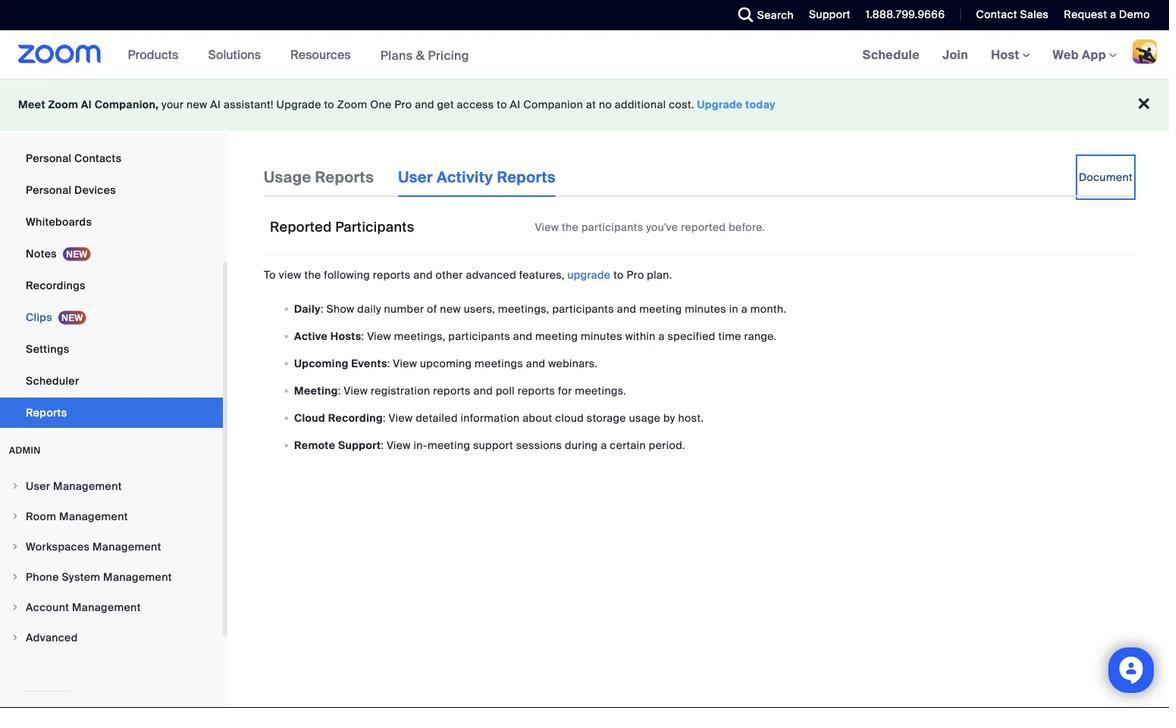 Task type: describe. For each thing, give the bounding box(es) containing it.
reported participants
[[270, 218, 414, 236]]

user for user management
[[26, 480, 50, 494]]

and left other
[[413, 268, 433, 282]]

web app button
[[1053, 47, 1117, 63]]

participants
[[335, 218, 414, 236]]

to view the following reports and other advanced features, upgrade to pro plan.
[[264, 268, 672, 282]]

personal for personal contacts
[[26, 151, 72, 165]]

room
[[26, 510, 56, 524]]

by
[[664, 411, 675, 425]]

1 horizontal spatial new
[[440, 302, 461, 316]]

reports link
[[0, 398, 223, 428]]

plans & pricing
[[380, 47, 469, 63]]

upgrade link
[[568, 268, 611, 282]]

access
[[457, 98, 494, 112]]

2 vertical spatial meeting
[[428, 438, 470, 453]]

products
[[128, 47, 178, 63]]

meetings.
[[575, 384, 626, 398]]

for
[[558, 384, 572, 398]]

user activity reports link
[[398, 158, 556, 197]]

2 horizontal spatial to
[[614, 268, 624, 282]]

account management menu item
[[0, 594, 223, 623]]

cloud
[[294, 411, 325, 425]]

cloud
[[555, 411, 584, 425]]

and down active hosts : view meetings, participants and meeting minutes within a specified time range.
[[526, 357, 546, 371]]

product information navigation
[[116, 30, 481, 80]]

host.
[[678, 411, 704, 425]]

view up recording
[[344, 384, 368, 398]]

: left show
[[321, 302, 324, 316]]

today
[[746, 98, 776, 112]]

personal menu menu
[[0, 0, 223, 430]]

1 horizontal spatial meeting
[[535, 329, 578, 343]]

plans
[[380, 47, 413, 63]]

2 zoom from the left
[[337, 98, 367, 112]]

usage reports
[[264, 168, 374, 187]]

contact
[[976, 8, 1017, 22]]

join
[[943, 47, 968, 63]]

view up features, in the left of the page
[[535, 221, 559, 235]]

reported
[[270, 218, 332, 236]]

management for user management
[[53, 480, 122, 494]]

a right during
[[601, 438, 607, 453]]

during
[[565, 438, 598, 453]]

following
[[324, 268, 370, 282]]

other
[[436, 268, 463, 282]]

number
[[384, 302, 424, 316]]

banner containing products
[[0, 30, 1169, 80]]

a right in
[[741, 302, 748, 316]]

advanced
[[466, 268, 516, 282]]

1 horizontal spatial support
[[809, 8, 851, 22]]

pro inside 'meet zoom ai companion,' 'footer'
[[395, 98, 412, 112]]

personal contacts link
[[0, 143, 223, 174]]

system
[[62, 571, 100, 585]]

personal devices
[[26, 183, 116, 197]]

host
[[991, 47, 1023, 63]]

plan.
[[647, 268, 672, 282]]

assistant!
[[224, 98, 274, 112]]

app
[[1082, 47, 1106, 63]]

2 upgrade from the left
[[697, 98, 743, 112]]

devices
[[74, 183, 116, 197]]

a right within
[[658, 329, 665, 343]]

3 ai from the left
[[510, 98, 521, 112]]

: for events
[[387, 357, 390, 371]]

recordings
[[26, 279, 85, 293]]

workspaces management
[[26, 540, 161, 554]]

sessions
[[516, 438, 562, 453]]

meeting : view registration reports and poll reports for meetings.
[[294, 384, 626, 398]]

0 vertical spatial participants
[[582, 221, 643, 235]]

usage
[[264, 168, 311, 187]]

user for user activity reports
[[398, 168, 433, 187]]

view for meetings,
[[367, 329, 391, 343]]

daily : show daily number of new users, meetings, participants and meeting minutes in a month.
[[294, 302, 787, 316]]

right image inside 'advanced' menu item
[[11, 634, 20, 643]]

get
[[437, 98, 454, 112]]

reports inside personal menu menu
[[26, 406, 67, 420]]

recording
[[328, 411, 383, 425]]

activity
[[437, 168, 493, 187]]

to
[[264, 268, 276, 282]]

0 horizontal spatial to
[[324, 98, 334, 112]]

daily
[[357, 302, 381, 316]]

solutions button
[[208, 30, 268, 79]]

advanced
[[26, 631, 78, 645]]

personal devices link
[[0, 175, 223, 205]]

whiteboards
[[26, 215, 92, 229]]

pricing
[[428, 47, 469, 63]]

you've
[[646, 221, 678, 235]]

in-
[[414, 438, 428, 453]]

search
[[757, 8, 794, 22]]

clips link
[[0, 303, 223, 333]]

active hosts : view meetings, participants and meeting minutes within a specified time range.
[[294, 329, 777, 343]]

request a demo
[[1064, 8, 1150, 22]]

usage reports link
[[264, 158, 374, 197]]

management down workspaces management menu item
[[103, 571, 172, 585]]

phone for phone
[[26, 119, 59, 133]]

daily
[[294, 302, 321, 316]]

about
[[523, 411, 552, 425]]

document
[[1079, 170, 1133, 184]]

products button
[[128, 30, 185, 79]]

new inside 'meet zoom ai companion,' 'footer'
[[187, 98, 207, 112]]

1 zoom from the left
[[48, 98, 78, 112]]

webinars.
[[548, 357, 598, 371]]

0 horizontal spatial minutes
[[581, 329, 622, 343]]

1.888.799.9666
[[866, 8, 945, 22]]

of
[[427, 302, 437, 316]]

in
[[729, 302, 739, 316]]

solutions
[[208, 47, 261, 63]]

reports for registration
[[433, 384, 471, 398]]

host button
[[991, 47, 1030, 63]]

right image for phone system management
[[11, 573, 20, 582]]

view for detailed
[[389, 411, 413, 425]]

1 horizontal spatial reports
[[315, 168, 374, 187]]

phone system management
[[26, 571, 172, 585]]

2 horizontal spatial reports
[[497, 168, 556, 187]]

upcoming
[[420, 357, 472, 371]]

management for workspaces management
[[92, 540, 161, 554]]

room management menu item
[[0, 503, 223, 532]]

and up within
[[617, 302, 636, 316]]

management for room management
[[59, 510, 128, 524]]

user activity reports
[[398, 168, 556, 187]]

meet zoom ai companion, your new ai assistant! upgrade to zoom one pro and get access to ai companion at no additional cost. upgrade today
[[18, 98, 776, 112]]



Task type: locate. For each thing, give the bounding box(es) containing it.
management for account management
[[72, 601, 141, 615]]

right image left workspaces
[[11, 543, 20, 552]]

side navigation navigation
[[0, 0, 227, 709]]

1 horizontal spatial pro
[[627, 268, 644, 282]]

: for hosts
[[361, 329, 364, 343]]

scheduler link
[[0, 366, 223, 397]]

ai left "assistant!"
[[210, 98, 221, 112]]

0 horizontal spatial upgrade
[[276, 98, 321, 112]]

0 vertical spatial user
[[398, 168, 433, 187]]

1 horizontal spatial ai
[[210, 98, 221, 112]]

right image left system
[[11, 573, 20, 582]]

and
[[415, 98, 434, 112], [413, 268, 433, 282], [617, 302, 636, 316], [513, 329, 533, 343], [526, 357, 546, 371], [474, 384, 493, 398]]

participants down 'users,' on the left top of page
[[448, 329, 510, 343]]

join link
[[931, 30, 980, 79]]

2 vertical spatial right image
[[11, 573, 20, 582]]

ai left 'companion,'
[[81, 98, 92, 112]]

clips
[[26, 311, 52, 325]]

personal
[[26, 151, 72, 165], [26, 183, 72, 197]]

phone inside personal menu menu
[[26, 119, 59, 133]]

to right upgrade link
[[614, 268, 624, 282]]

0 vertical spatial new
[[187, 98, 207, 112]]

account
[[26, 601, 69, 615]]

and down daily : show daily number of new users, meetings, participants and meeting minutes in a month.
[[513, 329, 533, 343]]

to
[[324, 98, 334, 112], [497, 98, 507, 112], [614, 268, 624, 282]]

1 horizontal spatial to
[[497, 98, 507, 112]]

minutes
[[685, 302, 726, 316], [581, 329, 622, 343]]

1 phone from the top
[[26, 119, 59, 133]]

show
[[326, 302, 355, 316]]

notes link
[[0, 239, 223, 269]]

personal for personal devices
[[26, 183, 72, 197]]

view the participants you've reported before.
[[535, 221, 765, 235]]

2 right image from the top
[[11, 543, 20, 552]]

1 vertical spatial phone
[[26, 571, 59, 585]]

view
[[279, 268, 302, 282]]

personal up whiteboards
[[26, 183, 72, 197]]

pro right one
[[395, 98, 412, 112]]

scheduler
[[26, 374, 79, 388]]

phone link
[[0, 111, 223, 142]]

reports up number
[[373, 268, 411, 282]]

1 vertical spatial support
[[338, 438, 381, 453]]

web app
[[1053, 47, 1106, 63]]

request
[[1064, 8, 1107, 22]]

1 vertical spatial meeting
[[535, 329, 578, 343]]

management up room management
[[53, 480, 122, 494]]

right image down admin on the left of page
[[11, 482, 20, 491]]

management up workspaces management
[[59, 510, 128, 524]]

cost.
[[669, 98, 694, 112]]

2 right image from the top
[[11, 604, 20, 613]]

reports up reported participants
[[315, 168, 374, 187]]

0 horizontal spatial zoom
[[48, 98, 78, 112]]

advanced menu item
[[0, 624, 223, 653]]

: up events
[[361, 329, 364, 343]]

cloud recording : view detailed information about cloud storage usage by host.
[[294, 411, 704, 425]]

1 horizontal spatial minutes
[[685, 302, 726, 316]]

1.888.799.9666 button up schedule
[[854, 0, 949, 30]]

: left in-
[[381, 438, 384, 453]]

0 horizontal spatial reports
[[26, 406, 67, 420]]

personal contacts
[[26, 151, 122, 165]]

2 vertical spatial right image
[[11, 634, 20, 643]]

a left 'demo'
[[1110, 8, 1116, 22]]

users,
[[464, 302, 495, 316]]

at
[[586, 98, 596, 112]]

1 horizontal spatial reports
[[433, 384, 471, 398]]

0 vertical spatial personal
[[26, 151, 72, 165]]

meet zoom ai companion, footer
[[0, 79, 1169, 131]]

user left activity
[[398, 168, 433, 187]]

account management
[[26, 601, 141, 615]]

view down registration
[[389, 411, 413, 425]]

user management menu item
[[0, 472, 223, 501]]

0 vertical spatial pro
[[395, 98, 412, 112]]

zoom right meet
[[48, 98, 78, 112]]

0 horizontal spatial the
[[304, 268, 321, 282]]

0 vertical spatial minutes
[[685, 302, 726, 316]]

2 vertical spatial participants
[[448, 329, 510, 343]]

and left poll
[[474, 384, 493, 398]]

2 ai from the left
[[210, 98, 221, 112]]

support down recording
[[338, 438, 381, 453]]

: up registration
[[387, 357, 390, 371]]

1 vertical spatial participants
[[552, 302, 614, 316]]

contact sales
[[976, 8, 1049, 22]]

search button
[[727, 0, 798, 30]]

room management
[[26, 510, 128, 524]]

phone system management menu item
[[0, 563, 223, 592]]

reports down scheduler
[[26, 406, 67, 420]]

right image left account
[[11, 604, 20, 613]]

1 vertical spatial right image
[[11, 604, 20, 613]]

phone up account
[[26, 571, 59, 585]]

meetings, up active hosts : view meetings, participants and meeting minutes within a specified time range.
[[498, 302, 549, 316]]

profile picture image
[[1133, 39, 1157, 64]]

information
[[461, 411, 520, 425]]

request a demo link
[[1053, 0, 1169, 30], [1064, 8, 1150, 22]]

1 upgrade from the left
[[276, 98, 321, 112]]

1 horizontal spatial upgrade
[[697, 98, 743, 112]]

right image left room
[[11, 513, 20, 522]]

0 vertical spatial phone
[[26, 119, 59, 133]]

your
[[162, 98, 184, 112]]

new right of
[[440, 302, 461, 316]]

support
[[473, 438, 513, 453]]

view down daily
[[367, 329, 391, 343]]

ai
[[81, 98, 92, 112], [210, 98, 221, 112], [510, 98, 521, 112]]

phone for phone system management
[[26, 571, 59, 585]]

pro left plan.
[[627, 268, 644, 282]]

right image for room
[[11, 513, 20, 522]]

3 right image from the top
[[11, 634, 20, 643]]

web
[[1053, 47, 1079, 63]]

view left in-
[[387, 438, 411, 453]]

right image
[[11, 482, 20, 491], [11, 543, 20, 552], [11, 573, 20, 582]]

meeting
[[294, 384, 338, 398]]

one
[[370, 98, 392, 112]]

right image for account
[[11, 604, 20, 613]]

upgrade today link
[[697, 98, 776, 112]]

upgrade right cost.
[[697, 98, 743, 112]]

schedule link
[[851, 30, 931, 79]]

0 horizontal spatial meeting
[[428, 438, 470, 453]]

2 phone from the top
[[26, 571, 59, 585]]

user inside 'menu item'
[[26, 480, 50, 494]]

1 horizontal spatial the
[[562, 221, 579, 235]]

period.
[[649, 438, 685, 453]]

0 vertical spatial the
[[562, 221, 579, 235]]

a
[[1110, 8, 1116, 22], [741, 302, 748, 316], [658, 329, 665, 343], [601, 438, 607, 453]]

1 horizontal spatial meetings,
[[498, 302, 549, 316]]

meetings navigation
[[851, 30, 1169, 80]]

management down the phone system management menu item
[[72, 601, 141, 615]]

1 vertical spatial right image
[[11, 543, 20, 552]]

0 vertical spatial right image
[[11, 482, 20, 491]]

management down room management menu item
[[92, 540, 161, 554]]

2 horizontal spatial ai
[[510, 98, 521, 112]]

detailed
[[416, 411, 458, 425]]

meetings, down of
[[394, 329, 446, 343]]

certain
[[610, 438, 646, 453]]

right image
[[11, 513, 20, 522], [11, 604, 20, 613], [11, 634, 20, 643]]

1 vertical spatial personal
[[26, 183, 72, 197]]

0 horizontal spatial support
[[338, 438, 381, 453]]

the right "view"
[[304, 268, 321, 282]]

: down registration
[[383, 411, 386, 425]]

phone inside menu item
[[26, 571, 59, 585]]

1 personal from the top
[[26, 151, 72, 165]]

the up the upgrade
[[562, 221, 579, 235]]

1 vertical spatial user
[[26, 480, 50, 494]]

view for in-
[[387, 438, 411, 453]]

settings link
[[0, 334, 223, 365]]

to down resources 'dropdown button'
[[324, 98, 334, 112]]

2 horizontal spatial reports
[[518, 384, 555, 398]]

0 horizontal spatial reports
[[373, 268, 411, 282]]

meeting down daily : show daily number of new users, meetings, participants and meeting minutes in a month.
[[535, 329, 578, 343]]

upcoming events : view upcoming meetings and webinars.
[[294, 357, 598, 371]]

0 horizontal spatial pro
[[395, 98, 412, 112]]

view for upcoming
[[393, 357, 417, 371]]

to right access
[[497, 98, 507, 112]]

: for support
[[381, 438, 384, 453]]

1 right image from the top
[[11, 482, 20, 491]]

upgrade
[[276, 98, 321, 112], [697, 98, 743, 112]]

0 vertical spatial meetings,
[[498, 302, 549, 316]]

storage
[[587, 411, 626, 425]]

upgrade
[[568, 268, 611, 282]]

2 horizontal spatial meeting
[[639, 302, 682, 316]]

right image inside workspaces management menu item
[[11, 543, 20, 552]]

participants
[[582, 221, 643, 235], [552, 302, 614, 316], [448, 329, 510, 343]]

no
[[599, 98, 612, 112]]

within
[[625, 329, 656, 343]]

and left get
[[415, 98, 434, 112]]

new right your
[[187, 98, 207, 112]]

meetings,
[[498, 302, 549, 316], [394, 329, 446, 343]]

minutes left within
[[581, 329, 622, 343]]

management
[[53, 480, 122, 494], [59, 510, 128, 524], [92, 540, 161, 554], [103, 571, 172, 585], [72, 601, 141, 615]]

contact sales link
[[965, 0, 1053, 30], [976, 8, 1049, 22]]

0 horizontal spatial new
[[187, 98, 207, 112]]

active
[[294, 329, 328, 343]]

personal up personal devices
[[26, 151, 72, 165]]

0 horizontal spatial user
[[26, 480, 50, 494]]

user inside 'tabs of report home' "tab list"
[[398, 168, 433, 187]]

reports for following
[[373, 268, 411, 282]]

0 horizontal spatial ai
[[81, 98, 92, 112]]

meet
[[18, 98, 45, 112]]

right image left "advanced"
[[11, 634, 20, 643]]

1 vertical spatial new
[[440, 302, 461, 316]]

schedule
[[863, 47, 920, 63]]

2 personal from the top
[[26, 183, 72, 197]]

reports up about
[[518, 384, 555, 398]]

upgrade down product information navigation
[[276, 98, 321, 112]]

specified
[[668, 329, 716, 343]]

remote
[[294, 438, 335, 453]]

meeting down plan.
[[639, 302, 682, 316]]

registration
[[371, 384, 430, 398]]

0 horizontal spatial meetings,
[[394, 329, 446, 343]]

1 ai from the left
[[81, 98, 92, 112]]

participants down upgrade link
[[552, 302, 614, 316]]

phone down meet
[[26, 119, 59, 133]]

0 vertical spatial meeting
[[639, 302, 682, 316]]

support right 'search'
[[809, 8, 851, 22]]

1 vertical spatial pro
[[627, 268, 644, 282]]

remote support : view in-meeting support sessions during a certain period.
[[294, 438, 685, 453]]

1 horizontal spatial user
[[398, 168, 433, 187]]

right image for user management
[[11, 482, 20, 491]]

meeting down detailed
[[428, 438, 470, 453]]

1 horizontal spatial zoom
[[337, 98, 367, 112]]

banner
[[0, 30, 1169, 80]]

minutes left in
[[685, 302, 726, 316]]

1 right image from the top
[[11, 513, 20, 522]]

zoom left one
[[337, 98, 367, 112]]

sales
[[1020, 8, 1049, 22]]

features,
[[519, 268, 565, 282]]

view up registration
[[393, 357, 417, 371]]

recordings link
[[0, 271, 223, 301]]

right image inside the phone system management menu item
[[11, 573, 20, 582]]

ai left companion
[[510, 98, 521, 112]]

document link
[[1079, 158, 1133, 197]]

0 vertical spatial right image
[[11, 513, 20, 522]]

user up room
[[26, 480, 50, 494]]

: up recording
[[338, 384, 341, 398]]

right image for workspaces management
[[11, 543, 20, 552]]

right image inside room management menu item
[[11, 513, 20, 522]]

before.
[[729, 221, 765, 235]]

companion
[[523, 98, 583, 112]]

hosts
[[330, 329, 361, 343]]

and inside 'meet zoom ai companion,' 'footer'
[[415, 98, 434, 112]]

0 vertical spatial support
[[809, 8, 851, 22]]

tabs of report home tab list
[[264, 158, 580, 197]]

workspaces management menu item
[[0, 533, 223, 562]]

upcoming
[[294, 357, 349, 371]]

demo
[[1119, 8, 1150, 22]]

range.
[[744, 329, 777, 343]]

right image inside account management menu item
[[11, 604, 20, 613]]

3 right image from the top
[[11, 573, 20, 582]]

1 vertical spatial meetings,
[[394, 329, 446, 343]]

whiteboards link
[[0, 207, 223, 237]]

reports down upcoming events : view upcoming meetings and webinars.
[[433, 384, 471, 398]]

poll
[[496, 384, 515, 398]]

right image inside 'user management' 'menu item'
[[11, 482, 20, 491]]

participants left you've
[[582, 221, 643, 235]]

1 vertical spatial minutes
[[581, 329, 622, 343]]

1 vertical spatial the
[[304, 268, 321, 282]]

reports right activity
[[497, 168, 556, 187]]

1.888.799.9666 button up "schedule" link
[[866, 8, 945, 22]]

zoom logo image
[[18, 45, 101, 64]]

: for recording
[[383, 411, 386, 425]]

management inside 'menu item'
[[53, 480, 122, 494]]

view
[[535, 221, 559, 235], [367, 329, 391, 343], [393, 357, 417, 371], [344, 384, 368, 398], [389, 411, 413, 425], [387, 438, 411, 453]]

new
[[187, 98, 207, 112], [440, 302, 461, 316]]

admin menu menu
[[0, 472, 223, 654]]



Task type: vqa. For each thing, say whether or not it's contained in the screenshot.


